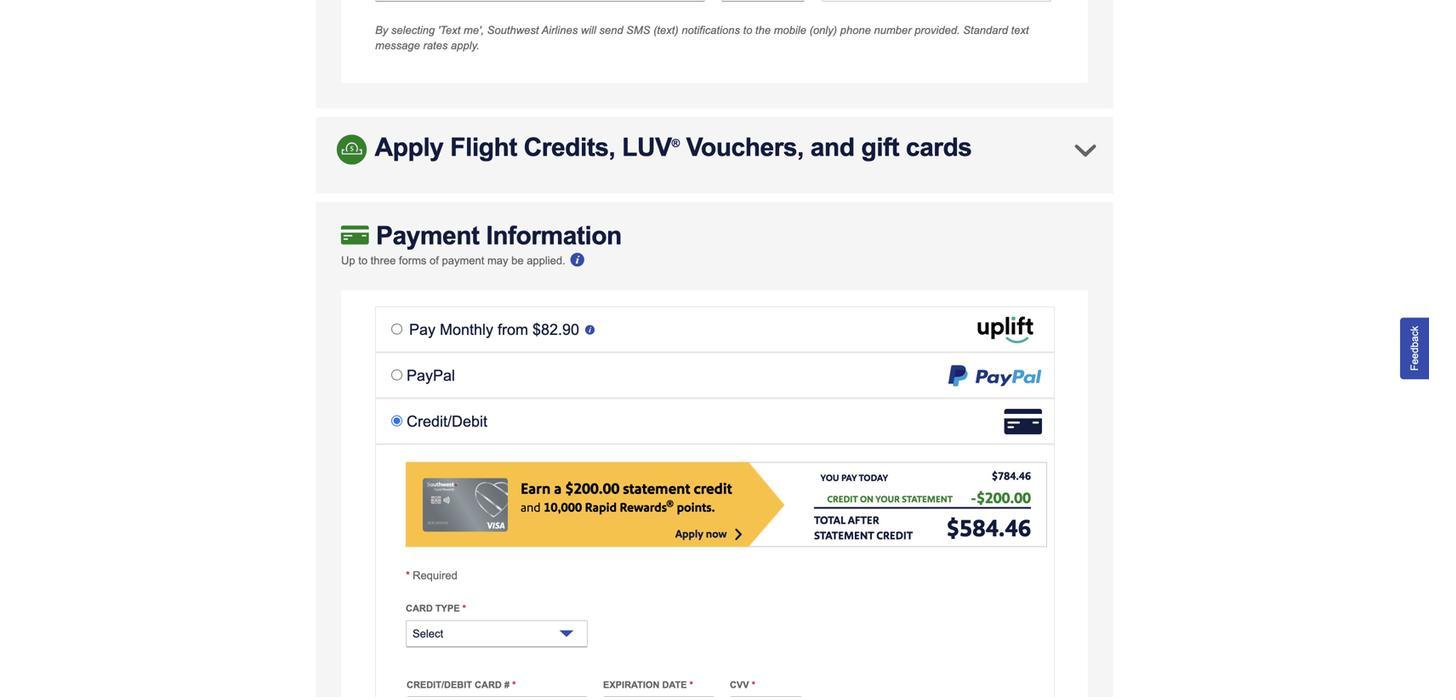 Task type: vqa. For each thing, say whether or not it's contained in the screenshot.
will
yes



Task type: locate. For each thing, give the bounding box(es) containing it.
credit/debit
[[407, 413, 488, 431], [407, 680, 472, 691]]

None radio
[[391, 416, 402, 427]]

1 horizontal spatial card
[[475, 680, 502, 691]]

the
[[755, 24, 771, 37]]

aria__paypal_logo image
[[949, 361, 1042, 391]]

credit/debit for credit/debit card # *
[[407, 680, 472, 691]]

by
[[375, 24, 388, 37]]

1 vertical spatial card
[[475, 680, 502, 691]]

credit/debit inside button
[[407, 413, 488, 431]]

tab list containing pay monthly from
[[375, 307, 1055, 698]]

apply
[[375, 133, 444, 162]]

may
[[488, 254, 508, 267]]

1 vertical spatial credit/debit
[[407, 680, 472, 691]]

forms
[[399, 254, 427, 267]]

credit/debit button
[[375, 399, 1055, 445]]

pay
[[409, 321, 436, 339]]

*
[[406, 570, 410, 582], [463, 604, 466, 614], [512, 680, 516, 691], [690, 680, 693, 691], [752, 680, 756, 691]]

by selecting 'text me', southwest airlines will send sms (text) notifications to the mobile (only) phone number provided. standard text message rates apply.
[[375, 24, 1029, 52]]

None radio
[[391, 324, 402, 335], [391, 370, 402, 381], [391, 324, 402, 335], [391, 370, 402, 381]]

standard
[[963, 24, 1008, 37]]

me',
[[464, 24, 484, 37]]

1 horizontal spatial to
[[743, 24, 752, 37]]

credit/debit for credit/debit
[[407, 413, 488, 431]]

credit/debit down paypal
[[407, 413, 488, 431]]

provided.
[[915, 24, 960, 37]]

apply flight credits, luv ® vouchers, and gift cards
[[375, 133, 972, 162]]

* right cvv
[[752, 680, 756, 691]]

to left the the at the top right of the page
[[743, 24, 752, 37]]

2 credit/debit from the top
[[407, 680, 472, 691]]

0 horizontal spatial to
[[358, 254, 368, 267]]

paypal
[[407, 367, 455, 385]]

None text field
[[375, 0, 705, 2], [822, 0, 1052, 2], [375, 0, 705, 2], [822, 0, 1052, 2]]

$82.90
[[533, 321, 579, 339]]

1 vertical spatial to
[[358, 254, 368, 267]]

1 credit/debit from the top
[[407, 413, 488, 431]]

card left #
[[475, 680, 502, 691]]

southwest
[[487, 24, 539, 37]]

gift
[[861, 133, 899, 162]]

card
[[406, 604, 433, 614], [475, 680, 502, 691]]

card left type
[[406, 604, 433, 614]]

paypal button
[[375, 353, 1055, 399]]

0 horizontal spatial card
[[406, 604, 433, 614]]

to
[[743, 24, 752, 37], [358, 254, 368, 267]]

0 vertical spatial to
[[743, 24, 752, 37]]

credit/debit inside group
[[407, 680, 472, 691]]

#
[[504, 680, 510, 691]]

'text
[[438, 24, 461, 37]]

none radio inside credit/debit button
[[391, 416, 402, 427]]

payment information group
[[341, 252, 1088, 698]]

cards
[[906, 133, 972, 162]]

None text field
[[722, 0, 805, 2], [406, 621, 588, 648], [722, 0, 805, 2], [406, 621, 588, 648]]

luv
[[622, 133, 672, 162]]

required
[[413, 570, 458, 582]]

send
[[599, 24, 623, 37]]

to right up
[[358, 254, 368, 267]]

vouchers,
[[686, 133, 804, 162]]

group
[[382, 584, 1054, 698]]

group inside payment information group
[[382, 584, 1054, 698]]

tab list
[[375, 307, 1055, 698]]

credit/debit left #
[[407, 680, 472, 691]]

up
[[341, 254, 355, 267]]

apply.
[[451, 39, 480, 52]]

group containing card type
[[382, 584, 1054, 698]]

expiration date *
[[603, 680, 693, 691]]

to inside payment information group
[[358, 254, 368, 267]]

tab list inside payment information group
[[375, 307, 1055, 698]]

message
[[375, 39, 420, 52]]

0 vertical spatial credit/debit
[[407, 413, 488, 431]]



Task type: describe. For each thing, give the bounding box(es) containing it.
text
[[1011, 24, 1029, 37]]

credit/debit card # *
[[407, 680, 516, 691]]

number
[[874, 24, 912, 37]]

information
[[486, 222, 622, 250]]

card type *
[[406, 604, 466, 614]]

expiration
[[603, 680, 660, 691]]

payment information
[[376, 222, 622, 250]]

pay monthly from $82.90
[[409, 321, 579, 339]]

credits,
[[524, 133, 615, 162]]

phone
[[840, 24, 871, 37]]

airlines
[[542, 24, 578, 37]]

date
[[662, 680, 687, 691]]

* required
[[406, 570, 458, 582]]

payment
[[376, 222, 479, 250]]

of
[[430, 254, 439, 267]]

®
[[672, 137, 680, 150]]

up to three forms of payment may be applied.
[[341, 254, 566, 267]]

* right type
[[463, 604, 466, 614]]

will
[[581, 24, 596, 37]]

payment information element
[[316, 202, 1114, 698]]

rates
[[423, 39, 448, 52]]

and
[[811, 133, 855, 162]]

by selecting 'text me', southwest airlines will send sms (text) notifications to the mobile (only) phone number provided. standard text message rates apply. group
[[341, 0, 1088, 83]]

cvv
[[730, 680, 749, 691]]

mobile
[[774, 24, 807, 37]]

notifications
[[682, 24, 740, 37]]

monthly
[[440, 321, 493, 339]]

payment
[[442, 254, 484, 267]]

to inside the "by selecting 'text me', southwest airlines will send sms (text) notifications to the mobile (only) phone number provided. standard text message rates apply."
[[743, 24, 752, 37]]

selecting
[[391, 24, 435, 37]]

applied.
[[527, 254, 566, 267]]

* right date
[[690, 680, 693, 691]]

three
[[371, 254, 396, 267]]

* left required
[[406, 570, 410, 582]]

cvv *
[[730, 680, 756, 691]]

(text)
[[653, 24, 679, 37]]

from
[[498, 321, 528, 339]]

(only)
[[810, 24, 837, 37]]

flight
[[450, 133, 517, 162]]

* right #
[[512, 680, 516, 691]]

sms
[[626, 24, 650, 37]]

0 vertical spatial card
[[406, 604, 433, 614]]

type
[[435, 604, 460, 614]]

be
[[511, 254, 524, 267]]



